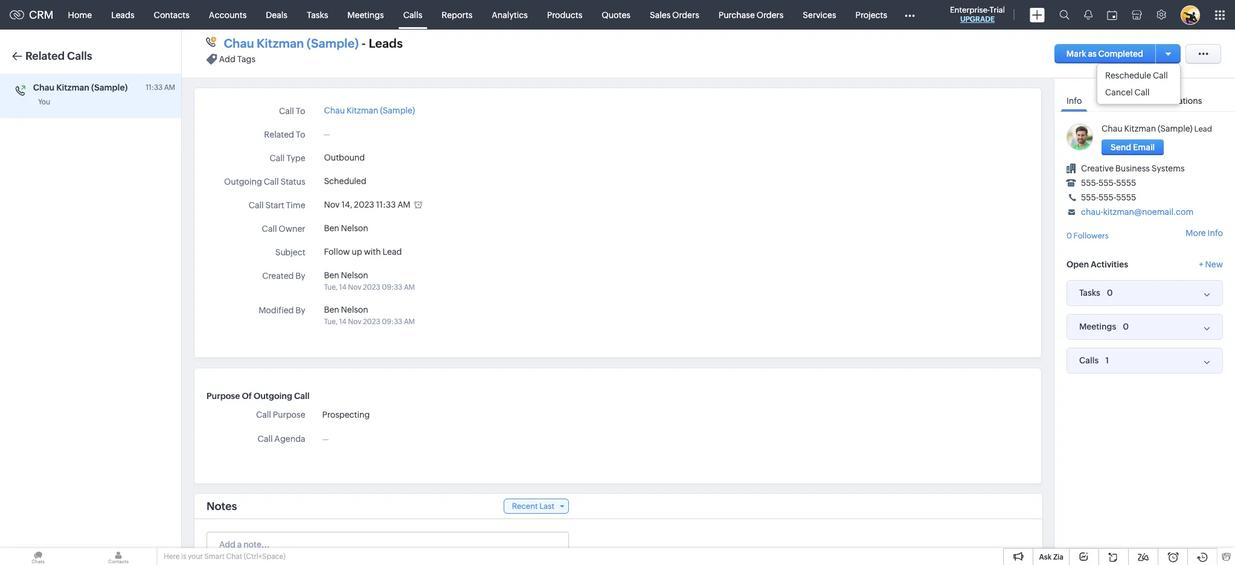 Task type: vqa. For each thing, say whether or not it's contained in the screenshot.


Task type: describe. For each thing, give the bounding box(es) containing it.
as
[[1089, 49, 1097, 59]]

chau-kitzman@noemail.com link
[[1082, 207, 1194, 217]]

modified by
[[259, 306, 306, 315]]

crm link
[[10, 8, 54, 21]]

more
[[1187, 229, 1207, 238]]

up
[[352, 247, 362, 257]]

related for related to
[[264, 130, 294, 140]]

open activities
[[1067, 260, 1129, 269]]

lead for chau kitzman (sample) lead
[[1195, 124, 1213, 134]]

tags
[[237, 55, 256, 64]]

call owner
[[262, 224, 306, 234]]

products link
[[538, 0, 592, 29]]

1 555-555-5555 from the top
[[1082, 178, 1137, 188]]

2 555-555-5555 from the top
[[1082, 193, 1137, 202]]

1 nelson from the top
[[341, 224, 369, 233]]

ben nelson
[[324, 224, 369, 233]]

kitzman up 'outbound'
[[347, 106, 379, 115]]

purchase orders
[[719, 10, 784, 20]]

owner
[[279, 224, 306, 234]]

ask zia
[[1040, 554, 1064, 562]]

nov 14, 2023 11:33 am
[[324, 200, 411, 210]]

accounts link
[[199, 0, 256, 29]]

0 vertical spatial chau kitzman (sample)
[[33, 83, 128, 92]]

to for call to
[[296, 106, 306, 116]]

1 vertical spatial chau kitzman (sample) link
[[324, 106, 415, 115]]

nov for created by
[[348, 283, 362, 292]]

1 ben from the top
[[324, 224, 339, 233]]

1 vertical spatial chau kitzman (sample)
[[324, 106, 415, 115]]

1 horizontal spatial 11:33
[[376, 200, 396, 210]]

related calls
[[25, 50, 92, 62]]

purpose of outgoing call
[[207, 392, 310, 401]]

2023 for modified by
[[363, 318, 381, 326]]

0 horizontal spatial 11:33
[[146, 83, 163, 92]]

14,
[[342, 200, 352, 210]]

+
[[1200, 260, 1204, 269]]

chau up add tags
[[224, 36, 254, 50]]

with
[[364, 247, 381, 257]]

contacts link
[[144, 0, 199, 29]]

call left "type"
[[270, 154, 285, 163]]

timeline
[[1098, 96, 1131, 106]]

mark as completed
[[1067, 49, 1144, 59]]

of
[[242, 392, 252, 401]]

scheduled
[[324, 176, 367, 186]]

timeline link
[[1092, 88, 1137, 111]]

creative
[[1082, 164, 1114, 173]]

0 vertical spatial nov
[[324, 200, 340, 210]]

related for related calls
[[25, 50, 65, 62]]

info inside 'link'
[[1067, 96, 1083, 106]]

trial
[[990, 5, 1006, 15]]

1 vertical spatial purpose
[[273, 410, 306, 420]]

sales orders link
[[641, 0, 709, 29]]

call up conversations link
[[1154, 71, 1169, 80]]

home
[[68, 10, 92, 20]]

type
[[287, 154, 306, 163]]

reschedule call
[[1106, 71, 1169, 80]]

status
[[281, 177, 306, 187]]

deals
[[266, 10, 288, 20]]

here
[[164, 553, 180, 561]]

deals link
[[256, 0, 297, 29]]

smart
[[204, 553, 225, 561]]

0 vertical spatial purpose
[[207, 392, 240, 401]]

info link
[[1061, 88, 1089, 112]]

call type
[[270, 154, 306, 163]]

accounts
[[209, 10, 247, 20]]

meetings
[[348, 10, 384, 20]]

crm
[[29, 8, 54, 21]]

nelson for created by
[[341, 271, 369, 280]]

systems
[[1152, 164, 1185, 173]]

1 vertical spatial calls
[[67, 50, 92, 62]]

09:33 for created by
[[382, 283, 403, 292]]

conversations
[[1146, 96, 1203, 106]]

tue, for modified by
[[324, 318, 338, 326]]

new
[[1206, 260, 1224, 269]]

call start time
[[249, 201, 306, 210]]

Add a note... field
[[207, 539, 568, 551]]

nov for modified by
[[348, 318, 362, 326]]

recent
[[512, 502, 538, 511]]

recent last
[[512, 502, 555, 511]]

follow up with lead
[[324, 247, 402, 257]]

chau down timeline
[[1102, 124, 1123, 134]]

agenda
[[275, 435, 306, 444]]

0 vertical spatial 2023
[[354, 200, 375, 210]]

services link
[[794, 0, 846, 29]]

analytics
[[492, 10, 528, 20]]

call agenda
[[258, 435, 306, 444]]

subject
[[275, 248, 306, 257]]

created
[[262, 271, 294, 281]]

cancel
[[1106, 88, 1134, 97]]

outgoing call status
[[224, 177, 306, 187]]

call left owner at the top left of the page
[[262, 224, 277, 234]]

call purpose
[[256, 410, 306, 420]]

kitzman down related calls
[[56, 83, 89, 92]]

ben nelson tue, 14 nov 2023 09:33 am for modified by
[[324, 305, 415, 326]]

call left status
[[264, 177, 279, 187]]

kitzman down timeline
[[1125, 124, 1157, 134]]

ben for created by
[[324, 271, 339, 280]]

you
[[38, 98, 50, 106]]

projects
[[856, 10, 888, 20]]

your
[[188, 553, 203, 561]]

chau-kitzman@noemail.com
[[1082, 207, 1194, 217]]

open
[[1067, 260, 1090, 269]]

activities
[[1091, 260, 1129, 269]]

call up the related to
[[279, 106, 294, 116]]

is
[[181, 553, 186, 561]]

services
[[803, 10, 837, 20]]



Task type: locate. For each thing, give the bounding box(es) containing it.
am
[[164, 83, 175, 92], [398, 200, 411, 210], [404, 283, 415, 292], [404, 318, 415, 326]]

1 vertical spatial by
[[296, 306, 306, 315]]

0 vertical spatial to
[[296, 106, 306, 116]]

calls left reports
[[404, 10, 423, 20]]

follow
[[324, 247, 350, 257]]

last
[[540, 502, 555, 511]]

555-555-5555 down creative
[[1082, 178, 1137, 188]]

purpose up agenda
[[273, 410, 306, 420]]

upgrade
[[961, 15, 995, 24]]

nelson
[[341, 224, 369, 233], [341, 271, 369, 280], [341, 305, 369, 315]]

tasks link
[[297, 0, 338, 29]]

1 vertical spatial 2023
[[363, 283, 381, 292]]

0 vertical spatial 5555
[[1117, 178, 1137, 188]]

call to
[[279, 106, 306, 116]]

14 for created by
[[339, 283, 347, 292]]

2 vertical spatial nov
[[348, 318, 362, 326]]

orders for sales orders
[[673, 10, 700, 20]]

0 vertical spatial related
[[25, 50, 65, 62]]

call left 'start'
[[249, 201, 264, 210]]

2 vertical spatial 2023
[[363, 318, 381, 326]]

1 horizontal spatial lead
[[1195, 124, 1213, 134]]

1 vertical spatial 555-555-5555
[[1082, 193, 1137, 202]]

14
[[339, 283, 347, 292], [339, 318, 347, 326]]

09:33 for modified by
[[382, 318, 403, 326]]

chau
[[224, 36, 254, 50], [33, 83, 54, 92], [324, 106, 345, 115], [1102, 124, 1123, 134]]

0 vertical spatial 09:33
[[382, 283, 403, 292]]

lead down conversations
[[1195, 124, 1213, 134]]

chau kitzman (sample) link for leads
[[224, 36, 359, 51]]

0 vertical spatial tue,
[[324, 283, 338, 292]]

outbound
[[324, 153, 365, 163]]

0 vertical spatial lead
[[1195, 124, 1213, 134]]

orders right sales
[[673, 10, 700, 20]]

555-
[[1082, 178, 1099, 188], [1099, 178, 1117, 188], [1082, 193, 1099, 202], [1099, 193, 1117, 202]]

2 5555 from the top
[[1117, 193, 1137, 202]]

1 ben nelson tue, 14 nov 2023 09:33 am from the top
[[324, 271, 415, 292]]

purpose left of
[[207, 392, 240, 401]]

0 vertical spatial outgoing
[[224, 177, 262, 187]]

reports link
[[432, 0, 482, 29]]

chau kitzman (sample) up 'outbound'
[[324, 106, 415, 115]]

1 vertical spatial 5555
[[1117, 193, 1137, 202]]

1 vertical spatial related
[[264, 130, 294, 140]]

0 vertical spatial calls
[[404, 10, 423, 20]]

completed
[[1099, 49, 1144, 59]]

3 ben from the top
[[324, 305, 339, 315]]

1 horizontal spatial orders
[[757, 10, 784, 20]]

by right created
[[296, 271, 306, 281]]

lead
[[1195, 124, 1213, 134], [383, 247, 402, 257]]

enterprise-
[[951, 5, 990, 15]]

-
[[362, 36, 366, 50]]

1 vertical spatial ben nelson tue, 14 nov 2023 09:33 am
[[324, 305, 415, 326]]

followers
[[1074, 231, 1109, 241]]

5555 down business
[[1117, 178, 1137, 188]]

business
[[1116, 164, 1151, 173]]

prospecting
[[322, 410, 370, 420]]

profile element
[[1174, 0, 1208, 29]]

2 ben nelson tue, 14 nov 2023 09:33 am from the top
[[324, 305, 415, 326]]

orders for purchase orders
[[757, 10, 784, 20]]

tasks
[[307, 10, 328, 20]]

nelson for modified by
[[341, 305, 369, 315]]

related up call type
[[264, 130, 294, 140]]

outgoing up the call purpose
[[254, 392, 292, 401]]

5555 up chau-kitzman@noemail.com
[[1117, 193, 1137, 202]]

0 vertical spatial 11:33
[[146, 83, 163, 92]]

to up the related to
[[296, 106, 306, 116]]

mark
[[1067, 49, 1087, 59]]

call up the call purpose
[[294, 392, 310, 401]]

1 vertical spatial nelson
[[341, 271, 369, 280]]

reports
[[442, 10, 473, 20]]

calls down home
[[67, 50, 92, 62]]

1 vertical spatial ben
[[324, 271, 339, 280]]

chau kitzman (sample) link down conversations
[[1102, 124, 1193, 134]]

zia
[[1054, 554, 1064, 562]]

start
[[266, 201, 284, 210]]

purchase orders link
[[709, 0, 794, 29]]

1 5555 from the top
[[1117, 178, 1137, 188]]

lead inside chau kitzman (sample) lead
[[1195, 124, 1213, 134]]

related down crm
[[25, 50, 65, 62]]

1 tue, from the top
[[324, 283, 338, 292]]

1 14 from the top
[[339, 283, 347, 292]]

1 vertical spatial info
[[1208, 229, 1224, 238]]

meetings link
[[338, 0, 394, 29]]

leads link
[[102, 0, 144, 29]]

2 tue, from the top
[[324, 318, 338, 326]]

chau kitzman (sample) - leads
[[224, 36, 403, 50]]

leads
[[111, 10, 135, 20], [369, 36, 403, 50]]

2 vertical spatial chau kitzman (sample) link
[[1102, 124, 1193, 134]]

chau-
[[1082, 207, 1104, 217]]

reschedule
[[1106, 71, 1152, 80]]

1 horizontal spatial purpose
[[273, 410, 306, 420]]

0 horizontal spatial lead
[[383, 247, 402, 257]]

ben up follow
[[324, 224, 339, 233]]

14 for modified by
[[339, 318, 347, 326]]

add
[[219, 55, 236, 64]]

0 vertical spatial by
[[296, 271, 306, 281]]

2 to from the top
[[296, 130, 306, 140]]

purpose
[[207, 392, 240, 401], [273, 410, 306, 420]]

ben for modified by
[[324, 305, 339, 315]]

2 orders from the left
[[757, 10, 784, 20]]

1 by from the top
[[296, 271, 306, 281]]

products
[[547, 10, 583, 20]]

contacts
[[154, 10, 190, 20]]

+ new
[[1200, 260, 1224, 269]]

cancel call
[[1106, 88, 1150, 97]]

0 vertical spatial nelson
[[341, 224, 369, 233]]

kitzman down deals
[[257, 36, 304, 50]]

lead right with
[[383, 247, 402, 257]]

555-555-5555
[[1082, 178, 1137, 188], [1082, 193, 1137, 202]]

ben nelson tue, 14 nov 2023 09:33 am
[[324, 271, 415, 292], [324, 305, 415, 326]]

ben down follow
[[324, 271, 339, 280]]

chau kitzman (sample) link up 'outbound'
[[324, 106, 415, 115]]

2023
[[354, 200, 375, 210], [363, 283, 381, 292], [363, 318, 381, 326]]

0 vertical spatial 14
[[339, 283, 347, 292]]

1 vertical spatial tue,
[[324, 318, 338, 326]]

kitzman@noemail.com
[[1104, 207, 1194, 217]]

time
[[286, 201, 306, 210]]

0 horizontal spatial chau kitzman (sample)
[[33, 83, 128, 92]]

09:33
[[382, 283, 403, 292], [382, 318, 403, 326]]

ben right modified by
[[324, 305, 339, 315]]

info left timeline
[[1067, 96, 1083, 106]]

2 by from the top
[[296, 306, 306, 315]]

1 orders from the left
[[673, 10, 700, 20]]

call down purpose of outgoing call
[[256, 410, 271, 420]]

1 to from the top
[[296, 106, 306, 116]]

home link
[[58, 0, 102, 29]]

notes
[[207, 500, 237, 513]]

add tags
[[219, 55, 256, 64]]

sales orders
[[650, 10, 700, 20]]

0 vertical spatial chau kitzman (sample) link
[[224, 36, 359, 51]]

kitzman
[[257, 36, 304, 50], [56, 83, 89, 92], [347, 106, 379, 115], [1125, 124, 1157, 134]]

0 horizontal spatial leads
[[111, 10, 135, 20]]

outgoing up call start time
[[224, 177, 262, 187]]

ask
[[1040, 554, 1052, 562]]

0 followers
[[1067, 231, 1109, 241]]

lead for follow up with lead
[[383, 247, 402, 257]]

1 vertical spatial lead
[[383, 247, 402, 257]]

0 horizontal spatial related
[[25, 50, 65, 62]]

outgoing
[[224, 177, 262, 187], [254, 392, 292, 401]]

1 horizontal spatial chau kitzman (sample)
[[324, 106, 415, 115]]

0 vertical spatial 555-555-5555
[[1082, 178, 1137, 188]]

sales
[[650, 10, 671, 20]]

chau kitzman (sample) link
[[224, 36, 359, 51], [324, 106, 415, 115], [1102, 124, 1193, 134]]

more info link
[[1187, 229, 1224, 238]]

3 nelson from the top
[[341, 305, 369, 315]]

2 vertical spatial ben
[[324, 305, 339, 315]]

11:33 am
[[146, 83, 175, 92]]

by right modified
[[296, 306, 306, 315]]

1 horizontal spatial leads
[[369, 36, 403, 50]]

2023 for created by
[[363, 283, 381, 292]]

leads right -
[[369, 36, 403, 50]]

1 vertical spatial 14
[[339, 318, 347, 326]]

0
[[1067, 231, 1073, 241]]

to up "type"
[[296, 130, 306, 140]]

2 14 from the top
[[339, 318, 347, 326]]

(ctrl+space)
[[244, 553, 286, 561]]

1 vertical spatial leads
[[369, 36, 403, 50]]

chau kitzman (sample) down related calls
[[33, 83, 128, 92]]

tue, for created by
[[324, 283, 338, 292]]

orders right purchase
[[757, 10, 784, 20]]

call down reschedule call
[[1135, 88, 1150, 97]]

1 horizontal spatial info
[[1208, 229, 1224, 238]]

5555
[[1117, 178, 1137, 188], [1117, 193, 1137, 202]]

1 vertical spatial to
[[296, 130, 306, 140]]

to for related to
[[296, 130, 306, 140]]

1 vertical spatial 09:33
[[382, 318, 403, 326]]

0 horizontal spatial orders
[[673, 10, 700, 20]]

related to
[[264, 130, 306, 140]]

None button
[[1102, 140, 1165, 155]]

created by
[[262, 271, 306, 281]]

1 vertical spatial outgoing
[[254, 392, 292, 401]]

by for modified by
[[296, 306, 306, 315]]

1 horizontal spatial related
[[264, 130, 294, 140]]

info right more
[[1208, 229, 1224, 238]]

chau kitzman (sample) link down deals "link"
[[224, 36, 359, 51]]

0 horizontal spatial calls
[[67, 50, 92, 62]]

quotes link
[[592, 0, 641, 29]]

2 09:33 from the top
[[382, 318, 403, 326]]

profile image
[[1181, 5, 1201, 24]]

creative business systems
[[1082, 164, 1185, 173]]

0 vertical spatial ben nelson tue, 14 nov 2023 09:33 am
[[324, 271, 415, 292]]

0 vertical spatial leads
[[111, 10, 135, 20]]

chau right call to
[[324, 106, 345, 115]]

by for created by
[[296, 271, 306, 281]]

0 vertical spatial ben
[[324, 224, 339, 233]]

2 nelson from the top
[[341, 271, 369, 280]]

chat
[[226, 553, 242, 561]]

chau up you
[[33, 83, 54, 92]]

more info
[[1187, 229, 1224, 238]]

ben nelson tue, 14 nov 2023 09:33 am for created by
[[324, 271, 415, 292]]

contacts image
[[80, 549, 157, 566]]

555-555-5555 up chau-
[[1082, 193, 1137, 202]]

2 vertical spatial nelson
[[341, 305, 369, 315]]

0 vertical spatial info
[[1067, 96, 1083, 106]]

chau kitzman (sample) link for chau kitzman (sample) lead
[[1102, 124, 1193, 134]]

1 vertical spatial 11:33
[[376, 200, 396, 210]]

chats image
[[0, 549, 76, 566]]

call left agenda
[[258, 435, 273, 444]]

2 ben from the top
[[324, 271, 339, 280]]

0 horizontal spatial info
[[1067, 96, 1083, 106]]

projects link
[[846, 0, 898, 29]]

leads right home
[[111, 10, 135, 20]]

0 horizontal spatial purpose
[[207, 392, 240, 401]]

calls link
[[394, 0, 432, 29]]

1 vertical spatial nov
[[348, 283, 362, 292]]

1 horizontal spatial calls
[[404, 10, 423, 20]]

1 09:33 from the top
[[382, 283, 403, 292]]

here is your smart chat (ctrl+space)
[[164, 553, 286, 561]]



